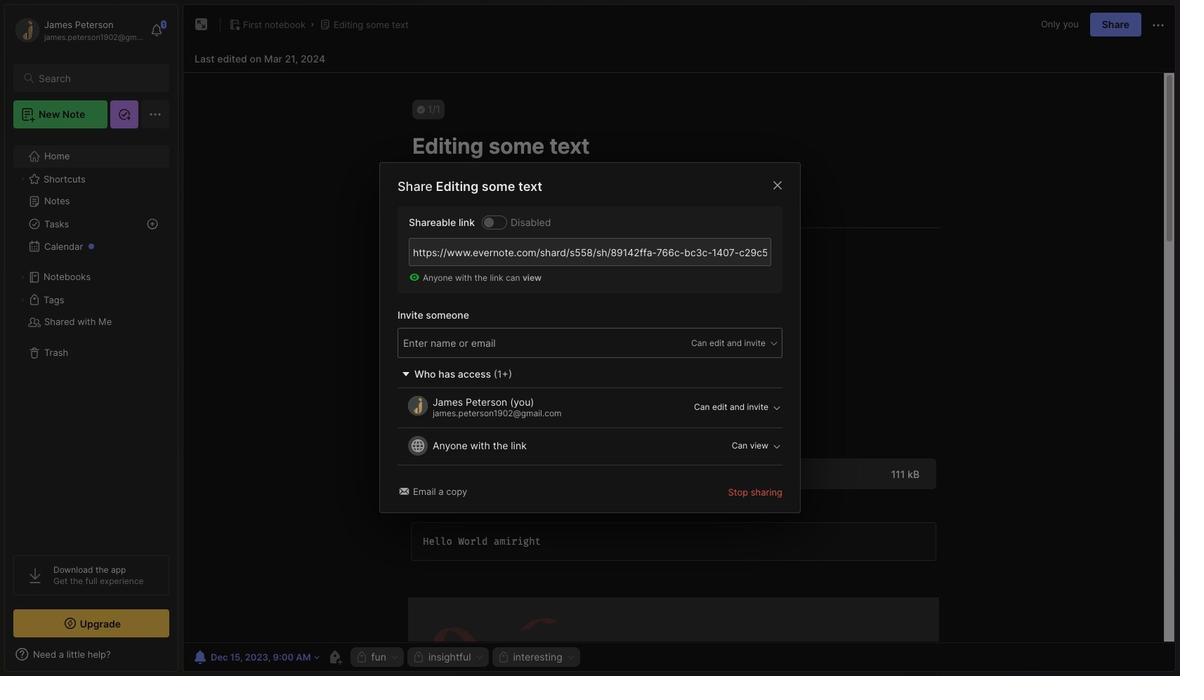 Task type: vqa. For each thing, say whether or not it's contained in the screenshot.
Search Box in main ELEMENT
no



Task type: describe. For each thing, give the bounding box(es) containing it.
note window element
[[183, 4, 1176, 672]]

tree inside main element
[[5, 137, 178, 543]]

none search field inside main element
[[39, 70, 157, 86]]

Search text field
[[39, 72, 157, 85]]

Select permission field
[[665, 337, 779, 350]]

Shared URL text field
[[409, 238, 771, 266]]

add tag image
[[326, 649, 343, 666]]

shared link switcher image
[[484, 218, 494, 228]]

main element
[[0, 0, 183, 676]]

James Peterson (you) Access dropdown field
[[667, 402, 782, 414]]



Task type: locate. For each thing, give the bounding box(es) containing it.
expand tags image
[[18, 296, 27, 304]]

Can view field
[[667, 440, 782, 453]]

Add tag field
[[402, 336, 570, 351]]

tree
[[5, 137, 178, 543]]

close image
[[769, 177, 786, 194]]

expand notebooks image
[[18, 273, 27, 282]]

None search field
[[39, 70, 157, 86]]

Note Editor text field
[[183, 72, 1175, 643]]

expand note image
[[193, 16, 210, 33]]



